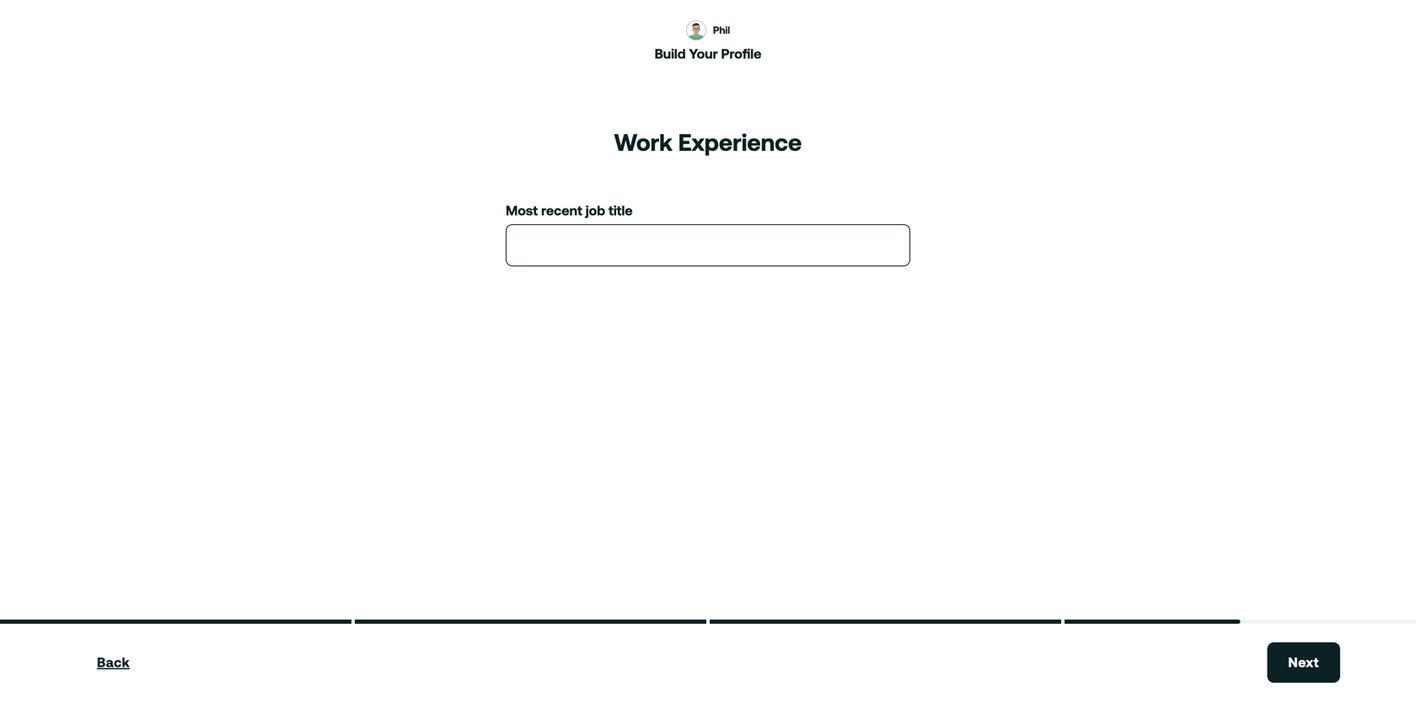 Task type: locate. For each thing, give the bounding box(es) containing it.
recent
[[541, 203, 582, 218]]

experience
[[678, 129, 802, 156]]

profile
[[721, 46, 762, 62]]

3 100 percent progress bar from the left
[[710, 620, 1062, 624]]

None field
[[506, 331, 548, 373], [506, 331, 548, 373], [506, 331, 548, 373], [506, 331, 548, 373], [506, 331, 548, 373], [506, 331, 548, 373], [506, 331, 548, 373], [506, 331, 548, 373]]

1 horizontal spatial 100 percent progress bar
[[355, 620, 707, 624]]

2 horizontal spatial 100 percent progress bar
[[710, 620, 1062, 624]]

back
[[97, 655, 130, 670]]

build
[[655, 46, 686, 62]]

title
[[609, 203, 633, 218]]

None text field
[[507, 225, 910, 266]]

next button
[[1268, 642, 1341, 683]]

most recent job title
[[506, 203, 633, 218]]

0 horizontal spatial 100 percent progress bar
[[0, 620, 352, 624]]

100 percent progress bar
[[0, 620, 352, 624], [355, 620, 707, 624], [710, 620, 1062, 624]]

1 100 percent progress bar from the left
[[0, 620, 352, 624]]

work
[[614, 129, 673, 156]]

work experience
[[614, 129, 802, 156]]

your
[[689, 46, 718, 62]]

back button
[[76, 642, 151, 683]]

phil
[[713, 24, 730, 36]]

50 percent image
[[1065, 620, 1241, 624]]



Task type: describe. For each thing, give the bounding box(es) containing it.
build your profile
[[655, 46, 762, 62]]

2 100 percent progress bar from the left
[[355, 620, 707, 624]]

50 percent progress bar
[[1065, 620, 1417, 624]]

most
[[506, 203, 538, 218]]

job
[[586, 203, 605, 218]]

next
[[1289, 655, 1320, 670]]

phil avatar image
[[686, 20, 706, 40]]



Task type: vqa. For each thing, say whether or not it's contained in the screenshot.
first Save job for later image from the top of the page
no



